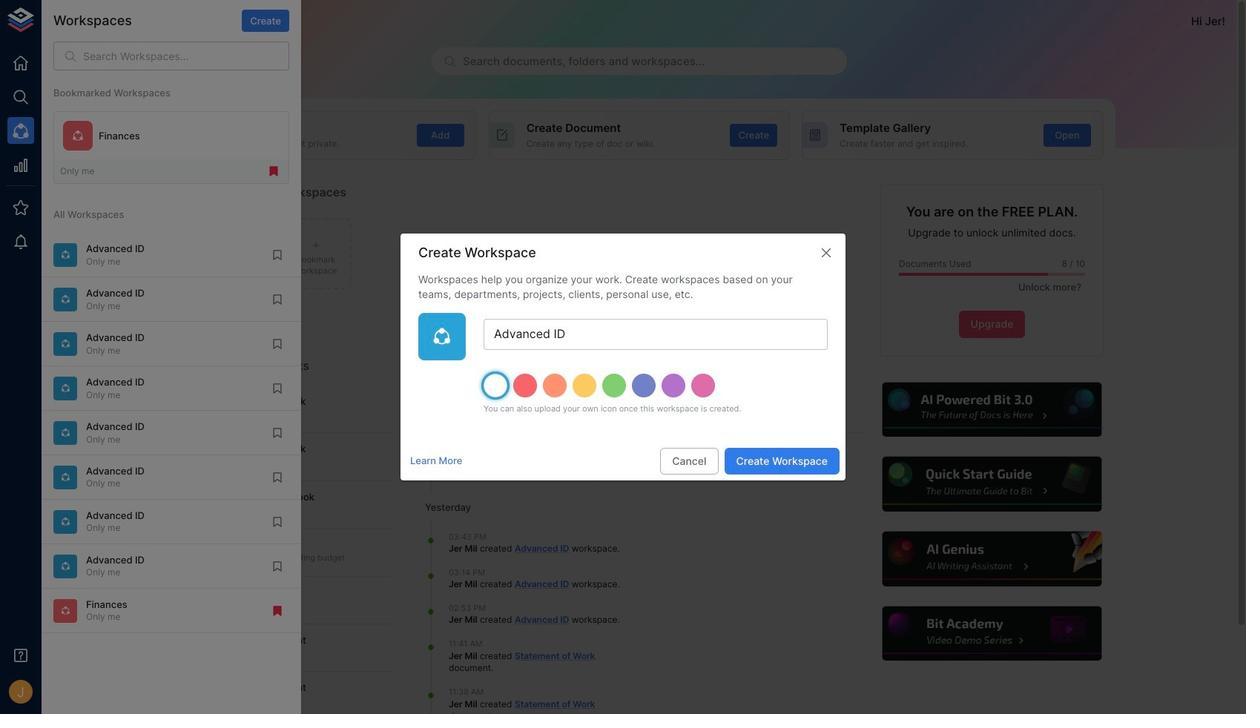 Task type: locate. For each thing, give the bounding box(es) containing it.
2 bookmark image from the top
[[271, 293, 284, 306]]

6 bookmark image from the top
[[271, 471, 284, 484]]

4 bookmark image from the top
[[271, 382, 284, 395]]

dialog
[[401, 234, 846, 481]]

7 bookmark image from the top
[[271, 560, 284, 573]]

4 help image from the top
[[881, 605, 1104, 663]]

Search Workspaces... text field
[[83, 42, 289, 71]]

bookmark image
[[271, 248, 284, 262], [271, 293, 284, 306], [271, 337, 284, 351], [271, 382, 284, 395], [271, 426, 284, 440], [271, 471, 284, 484], [271, 560, 284, 573]]

3 bookmark image from the top
[[271, 337, 284, 351]]

1 bookmark image from the top
[[271, 248, 284, 262]]

3 help image from the top
[[881, 530, 1104, 589]]

bookmark image
[[271, 515, 284, 529]]

help image
[[881, 380, 1104, 439], [881, 455, 1104, 514], [881, 530, 1104, 589], [881, 605, 1104, 663]]



Task type: describe. For each thing, give the bounding box(es) containing it.
5 bookmark image from the top
[[271, 426, 284, 440]]

Marketing Team, Project X, Personal, etc. text field
[[484, 319, 828, 350]]

1 help image from the top
[[881, 380, 1104, 439]]

remove bookmark image
[[267, 165, 280, 178]]

remove bookmark image
[[271, 604, 284, 618]]

2 help image from the top
[[881, 455, 1104, 514]]



